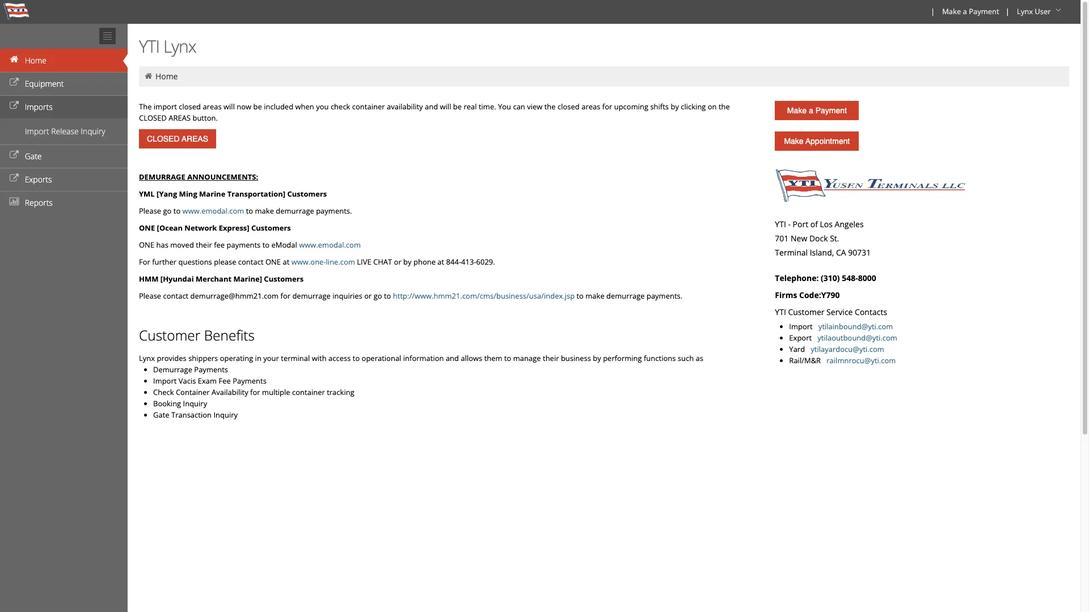 Task type: locate. For each thing, give the bounding box(es) containing it.
make for make appointment link
[[784, 137, 804, 146]]

payments up exam
[[194, 365, 228, 375]]

their inside lynx provides shippers operating in your terminal with access to operational information and allows them to manage their business by performing functions such as demurrage payments import vacis exam fee payments check container availability for multiple container tracking booking inquiry gate transaction inquiry
[[543, 353, 559, 364]]

line.com
[[326, 257, 355, 267]]

1 | from the left
[[931, 6, 935, 16]]

0 vertical spatial container
[[352, 102, 385, 112]]

fee
[[219, 376, 231, 386]]

one for one has moved their fee payments to emodal www.emodal.com
[[139, 240, 154, 250]]

closed
[[139, 113, 167, 123]]

yti lynx
[[139, 35, 196, 58]]

0 vertical spatial gate
[[25, 151, 42, 162]]

export
[[789, 333, 816, 343]]

be right the now
[[253, 102, 262, 112]]

0 horizontal spatial be
[[253, 102, 262, 112]]

2 vertical spatial yti
[[775, 307, 786, 318]]

www.emodal.com up the www.one-line.com link
[[299, 240, 361, 250]]

2 vertical spatial inquiry
[[214, 410, 238, 420]]

0 vertical spatial payments.
[[316, 206, 352, 216]]

for
[[139, 257, 150, 267]]

one
[[139, 223, 155, 233], [139, 240, 154, 250], [265, 257, 281, 267]]

www.emodal.com link for to make demurrage payments.
[[182, 206, 244, 216]]

payments up availability
[[233, 376, 267, 386]]

lynx for provides
[[139, 353, 155, 364]]

check
[[331, 102, 350, 112]]

1 vertical spatial customer
[[139, 326, 200, 345]]

transaction
[[171, 410, 212, 420]]

areas up button.
[[203, 102, 222, 112]]

[hyundai
[[160, 274, 194, 284]]

phone
[[414, 257, 436, 267]]

areas left the upcoming at the top
[[582, 102, 601, 112]]

yti for yti customer service contacts
[[775, 307, 786, 318]]

1 vertical spatial their
[[543, 353, 559, 364]]

by right shifts
[[671, 102, 679, 112]]

1 horizontal spatial payment
[[969, 6, 1000, 16]]

by left phone
[[403, 257, 412, 267]]

demurrage
[[276, 206, 314, 216], [292, 291, 331, 301], [607, 291, 645, 301]]

1 vertical spatial make a payment link
[[775, 101, 859, 120]]

or right inquiries
[[364, 291, 372, 301]]

1 horizontal spatial closed
[[558, 102, 580, 112]]

customer up provides
[[139, 326, 200, 345]]

clicking
[[681, 102, 706, 112]]

0 vertical spatial a
[[963, 6, 967, 16]]

2 vertical spatial make
[[784, 137, 804, 146]]

1 vertical spatial go
[[374, 291, 382, 301]]

2 will from the left
[[440, 102, 451, 112]]

one left [ocean
[[139, 223, 155, 233]]

1 horizontal spatial make a payment
[[943, 6, 1000, 16]]

los
[[820, 219, 833, 230]]

0 horizontal spatial import
[[25, 126, 49, 137]]

vacis
[[179, 376, 196, 386]]

1 horizontal spatial or
[[394, 257, 402, 267]]

yti for yti lynx
[[139, 35, 160, 58]]

external link image inside exports link
[[9, 175, 20, 183]]

for inside lynx provides shippers operating in your terminal with access to operational information and allows them to manage their business by performing functions such as demurrage payments import vacis exam fee payments check container availability for multiple container tracking booking inquiry gate transaction inquiry
[[250, 388, 260, 398]]

1 horizontal spatial www.emodal.com link
[[299, 240, 361, 250]]

further
[[152, 257, 177, 267]]

payment left the "lynx user"
[[969, 6, 1000, 16]]

customer
[[788, 307, 825, 318], [139, 326, 200, 345]]

import up check
[[153, 376, 177, 386]]

1 vertical spatial www.emodal.com link
[[299, 240, 361, 250]]

external link image up bar chart image at the top of the page
[[9, 175, 20, 183]]

2 please from the top
[[139, 291, 161, 301]]

external link image for imports
[[9, 102, 20, 110]]

1 external link image from the top
[[9, 79, 20, 87]]

angeles
[[835, 219, 864, 230]]

2 horizontal spatial by
[[671, 102, 679, 112]]

at down emodal
[[283, 257, 290, 267]]

demurrage
[[139, 172, 185, 182]]

1 vertical spatial one
[[139, 240, 154, 250]]

go
[[163, 206, 172, 216], [374, 291, 382, 301]]

external link image inside the imports link
[[9, 102, 20, 110]]

or right chat at the left top of page
[[394, 257, 402, 267]]

1 vertical spatial make
[[586, 291, 605, 301]]

2 external link image from the top
[[9, 102, 20, 110]]

now
[[237, 102, 251, 112]]

customer benefits
[[139, 326, 255, 345]]

can
[[513, 102, 525, 112]]

1 vertical spatial contact
[[163, 291, 189, 301]]

inquiry right release
[[81, 126, 105, 137]]

yti inside the yti - port of los angeles 701 new dock st. terminal island, ca 90731
[[775, 219, 786, 230]]

www.emodal.com link up the www.one-line.com link
[[299, 240, 361, 250]]

2 be from the left
[[453, 102, 462, 112]]

1 vertical spatial make
[[787, 106, 807, 115]]

0 horizontal spatial home
[[25, 55, 47, 66]]

home image
[[9, 56, 20, 64], [144, 72, 153, 80]]

0 horizontal spatial at
[[283, 257, 290, 267]]

1 horizontal spatial areas
[[582, 102, 601, 112]]

0 horizontal spatial will
[[224, 102, 235, 112]]

None submit
[[139, 129, 216, 149]]

closed right view
[[558, 102, 580, 112]]

ytilaoutbound@yti.com link
[[818, 333, 898, 343]]

express]
[[219, 223, 249, 233]]

0 vertical spatial their
[[196, 240, 212, 250]]

inquiry down availability
[[214, 410, 238, 420]]

and right availability
[[425, 102, 438, 112]]

will left the now
[[224, 102, 235, 112]]

release
[[51, 126, 79, 137]]

external link image inside equipment link
[[9, 79, 20, 87]]

1 vertical spatial by
[[403, 257, 412, 267]]

0 vertical spatial import
[[25, 126, 49, 137]]

their right 'manage'
[[543, 353, 559, 364]]

1 vertical spatial external link image
[[9, 102, 20, 110]]

and left the allows
[[446, 353, 459, 364]]

gate right external link icon at the left of the page
[[25, 151, 42, 162]]

yti customer service contacts
[[775, 307, 887, 318]]

1 horizontal spatial import
[[153, 376, 177, 386]]

[yang
[[157, 189, 177, 199]]

2 horizontal spatial for
[[602, 102, 612, 112]]

2 vertical spatial one
[[265, 257, 281, 267]]

go right inquiries
[[374, 291, 382, 301]]

1 horizontal spatial payments
[[233, 376, 267, 386]]

0 horizontal spatial www.emodal.com link
[[182, 206, 244, 216]]

home up equipment in the left top of the page
[[25, 55, 47, 66]]

the right on
[[719, 102, 730, 112]]

www.emodal.com down marine
[[182, 206, 244, 216]]

external link image for equipment
[[9, 79, 20, 87]]

make inside make appointment link
[[784, 137, 804, 146]]

please down yml
[[139, 206, 161, 216]]

1 at from the left
[[283, 257, 290, 267]]

customers for one [ocean network express] customers
[[251, 223, 291, 233]]

1 be from the left
[[253, 102, 262, 112]]

1 horizontal spatial contact
[[238, 257, 264, 267]]

import
[[154, 102, 177, 112]]

(310)
[[821, 273, 840, 284]]

0 vertical spatial please
[[139, 206, 161, 216]]

1 vertical spatial container
[[292, 388, 325, 398]]

one left has
[[139, 240, 154, 250]]

home link down yti lynx
[[155, 71, 178, 82]]

0 horizontal spatial closed
[[179, 102, 201, 112]]

import inside lynx provides shippers operating in your terminal with access to operational information and allows them to manage their business by performing functions such as demurrage payments import vacis exam fee payments check container availability for multiple container tracking booking inquiry gate transaction inquiry
[[153, 376, 177, 386]]

www.emodal.com link down marine
[[182, 206, 244, 216]]

their left the fee
[[196, 240, 212, 250]]

on
[[708, 102, 717, 112]]

0 vertical spatial lynx
[[1017, 6, 1033, 16]]

home down yti lynx
[[155, 71, 178, 82]]

0 vertical spatial payment
[[969, 6, 1000, 16]]

closed up 'areas'
[[179, 102, 201, 112]]

please
[[214, 257, 236, 267]]

1 horizontal spatial be
[[453, 102, 462, 112]]

844-
[[446, 257, 461, 267]]

www.emodal.com link
[[182, 206, 244, 216], [299, 240, 361, 250]]

external link image left equipment in the left top of the page
[[9, 79, 20, 87]]

inquiry
[[81, 126, 105, 137], [183, 399, 207, 409], [214, 410, 238, 420]]

customer down firms code:y790
[[788, 307, 825, 318]]

inquiries
[[333, 291, 362, 301]]

0 horizontal spatial make a payment link
[[775, 101, 859, 120]]

gate link
[[0, 145, 128, 168]]

lynx inside lynx provides shippers operating in your terminal with access to operational information and allows them to manage their business by performing functions such as demurrage payments import vacis exam fee payments check container availability for multiple container tracking booking inquiry gate transaction inquiry
[[139, 353, 155, 364]]

1 vertical spatial please
[[139, 291, 161, 301]]

0 vertical spatial payments
[[194, 365, 228, 375]]

one down emodal
[[265, 257, 281, 267]]

0 vertical spatial by
[[671, 102, 679, 112]]

0 vertical spatial for
[[602, 102, 612, 112]]

1 horizontal spatial www.emodal.com
[[299, 240, 361, 250]]

gate down booking
[[153, 410, 169, 420]]

or
[[394, 257, 402, 267], [364, 291, 372, 301]]

2 vertical spatial external link image
[[9, 175, 20, 183]]

0 horizontal spatial their
[[196, 240, 212, 250]]

please contact demurrage@hmm21.com for demurrage inquiries or go to http://www.hmm21.com/cms/business/usa/index.jsp to make demurrage payments.
[[139, 291, 683, 301]]

railmnrocu@yti.com link
[[827, 356, 896, 366]]

customers right transportation]
[[287, 189, 327, 199]]

external link image for exports
[[9, 175, 20, 183]]

0 vertical spatial one
[[139, 223, 155, 233]]

2 vertical spatial for
[[250, 388, 260, 398]]

1 vertical spatial for
[[281, 291, 291, 301]]

for inside the import closed areas will now be included when you check container availability and will be real time.  you can view the closed areas for upcoming shifts by clicking on the closed areas button.
[[602, 102, 612, 112]]

container
[[352, 102, 385, 112], [292, 388, 325, 398]]

telephone:
[[775, 273, 819, 284]]

0 horizontal spatial container
[[292, 388, 325, 398]]

import down imports
[[25, 126, 49, 137]]

2 at from the left
[[438, 257, 444, 267]]

one has moved their fee payments to emodal www.emodal.com
[[139, 240, 361, 250]]

customers
[[287, 189, 327, 199], [251, 223, 291, 233], [264, 274, 304, 284]]

be
[[253, 102, 262, 112], [453, 102, 462, 112]]

0 vertical spatial www.emodal.com link
[[182, 206, 244, 216]]

external link image
[[9, 79, 20, 87], [9, 102, 20, 110], [9, 175, 20, 183]]

0 vertical spatial make a payment
[[943, 6, 1000, 16]]

1 horizontal spatial by
[[593, 353, 601, 364]]

1 vertical spatial a
[[809, 106, 814, 115]]

0 vertical spatial make
[[255, 206, 274, 216]]

container right the check
[[352, 102, 385, 112]]

1 horizontal spatial container
[[352, 102, 385, 112]]

for left multiple on the left bottom of page
[[250, 388, 260, 398]]

at left 844-
[[438, 257, 444, 267]]

make
[[943, 6, 961, 16], [787, 106, 807, 115], [784, 137, 804, 146]]

be left real
[[453, 102, 462, 112]]

firms code:y790
[[775, 290, 840, 301]]

1 horizontal spatial home image
[[144, 72, 153, 80]]

548-
[[842, 273, 858, 284]]

service
[[827, 307, 853, 318]]

home image up equipment link
[[9, 56, 20, 64]]

1 horizontal spatial their
[[543, 353, 559, 364]]

0 vertical spatial or
[[394, 257, 402, 267]]

customers up emodal
[[251, 223, 291, 233]]

0 vertical spatial and
[[425, 102, 438, 112]]

angle down image
[[1053, 6, 1064, 14]]

make a payment
[[943, 6, 1000, 16], [787, 106, 847, 115]]

inquiry down container
[[183, 399, 207, 409]]

2 horizontal spatial lynx
[[1017, 6, 1033, 16]]

import
[[25, 126, 49, 137], [789, 322, 813, 332], [153, 376, 177, 386]]

railmnrocu@yti.com
[[827, 356, 896, 366]]

will left real
[[440, 102, 451, 112]]

exports link
[[0, 168, 128, 191]]

button.
[[193, 113, 218, 123]]

home link up equipment in the left top of the page
[[0, 49, 128, 72]]

0 vertical spatial contact
[[238, 257, 264, 267]]

customers for hmm [hyundai merchant marine] customers
[[264, 274, 304, 284]]

demurrage announcements:
[[139, 172, 258, 182]]

st.
[[830, 233, 839, 244]]

2 horizontal spatial import
[[789, 322, 813, 332]]

1 horizontal spatial gate
[[153, 410, 169, 420]]

1 horizontal spatial will
[[440, 102, 451, 112]]

please for please contact demurrage@hmm21.com for demurrage inquiries or go to
[[139, 291, 161, 301]]

1 vertical spatial make a payment
[[787, 106, 847, 115]]

make appointment link
[[775, 132, 859, 151]]

[ocean
[[157, 223, 183, 233]]

lynx user
[[1017, 6, 1051, 16]]

2 areas from the left
[[582, 102, 601, 112]]

2 vertical spatial import
[[153, 376, 177, 386]]

business
[[561, 353, 591, 364]]

3 external link image from the top
[[9, 175, 20, 183]]

0 horizontal spatial gate
[[25, 151, 42, 162]]

for left the upcoming at the top
[[602, 102, 612, 112]]

go down [yang
[[163, 206, 172, 216]]

import up export
[[789, 322, 813, 332]]

external link image
[[9, 151, 20, 159]]

home image up the
[[144, 72, 153, 80]]

container left tracking
[[292, 388, 325, 398]]

external link image left imports
[[9, 102, 20, 110]]

availability
[[387, 102, 423, 112]]

please down hmm
[[139, 291, 161, 301]]

2 vertical spatial by
[[593, 353, 601, 364]]

and inside the import closed areas will now be included when you check container availability and will be real time.  you can view the closed areas for upcoming shifts by clicking on the closed areas button.
[[425, 102, 438, 112]]

1 please from the top
[[139, 206, 161, 216]]

by right business
[[593, 353, 601, 364]]

0 horizontal spatial areas
[[203, 102, 222, 112]]

0 vertical spatial www.emodal.com
[[182, 206, 244, 216]]

at
[[283, 257, 290, 267], [438, 257, 444, 267]]

0 horizontal spatial by
[[403, 257, 412, 267]]

their
[[196, 240, 212, 250], [543, 353, 559, 364]]

customers down www.one-
[[264, 274, 304, 284]]

the right view
[[545, 102, 556, 112]]

provides
[[157, 353, 187, 364]]

check
[[153, 388, 174, 398]]

0 horizontal spatial |
[[931, 6, 935, 16]]

1 vertical spatial import
[[789, 322, 813, 332]]

yml [yang ming marine transportation] customers
[[139, 189, 327, 199]]

1 vertical spatial payment
[[816, 106, 847, 115]]

contact down one has moved their fee payments to emodal www.emodal.com
[[238, 257, 264, 267]]

lynx for user
[[1017, 6, 1033, 16]]

container inside the import closed areas will now be included when you check container availability and will be real time.  you can view the closed areas for upcoming shifts by clicking on the closed areas button.
[[352, 102, 385, 112]]

fee
[[214, 240, 225, 250]]

home link
[[0, 49, 128, 72], [155, 71, 178, 82]]

demurrage@hmm21.com
[[190, 291, 279, 301]]

0 vertical spatial inquiry
[[81, 126, 105, 137]]

1 horizontal spatial a
[[963, 6, 967, 16]]

1 vertical spatial lynx
[[163, 35, 196, 58]]

0 vertical spatial customers
[[287, 189, 327, 199]]

payment up appointment
[[816, 106, 847, 115]]

1 horizontal spatial payments.
[[647, 291, 683, 301]]

contact down [hyundai
[[163, 291, 189, 301]]

1 horizontal spatial at
[[438, 257, 444, 267]]

1 vertical spatial customers
[[251, 223, 291, 233]]

multiple
[[262, 388, 290, 398]]

1 horizontal spatial home
[[155, 71, 178, 82]]

firms
[[775, 290, 797, 301]]

availability
[[212, 388, 248, 398]]

0 vertical spatial make a payment link
[[937, 0, 1004, 24]]

for down for further questions please contact one at www.one-line.com live chat or by phone at 844-413-6029.
[[281, 291, 291, 301]]

you
[[316, 102, 329, 112]]



Task type: vqa. For each thing, say whether or not it's contained in the screenshot.
4.0.0
no



Task type: describe. For each thing, give the bounding box(es) containing it.
0 horizontal spatial make
[[255, 206, 274, 216]]

payments
[[227, 240, 261, 250]]

1 vertical spatial www.emodal.com
[[299, 240, 361, 250]]

terminal
[[281, 353, 310, 364]]

live
[[357, 257, 371, 267]]

1 horizontal spatial lynx
[[163, 35, 196, 58]]

1 vertical spatial home image
[[144, 72, 153, 80]]

1 horizontal spatial make
[[586, 291, 605, 301]]

0 horizontal spatial home image
[[9, 56, 20, 64]]

operating
[[220, 353, 253, 364]]

new
[[791, 233, 808, 244]]

import ytilainbound@yti.com
[[789, 322, 893, 332]]

time.
[[479, 102, 496, 112]]

ytilainbound@yti.com
[[819, 322, 893, 332]]

2 | from the left
[[1006, 6, 1010, 16]]

announcements:
[[187, 172, 258, 182]]

dock
[[810, 233, 828, 244]]

upcoming
[[614, 102, 649, 112]]

import for import ytilainbound@yti.com
[[789, 322, 813, 332]]

yard
[[789, 344, 809, 355]]

functions
[[644, 353, 676, 364]]

ytilayardocu@yti.com link
[[811, 344, 884, 355]]

island,
[[810, 247, 834, 258]]

hmm [hyundai merchant marine] customers
[[139, 274, 304, 284]]

network
[[185, 223, 217, 233]]

rail/m&r
[[789, 356, 825, 366]]

by inside lynx provides shippers operating in your terminal with access to operational information and allows them to manage their business by performing functions such as demurrage payments import vacis exam fee payments check container availability for multiple container tracking booking inquiry gate transaction inquiry
[[593, 353, 601, 364]]

0 horizontal spatial make a payment
[[787, 106, 847, 115]]

appointment
[[806, 137, 850, 146]]

0 vertical spatial make
[[943, 6, 961, 16]]

0 horizontal spatial www.emodal.com
[[182, 206, 244, 216]]

yti - port of los angeles 701 new dock st. terminal island, ca 90731
[[775, 219, 871, 258]]

please for please go to
[[139, 206, 161, 216]]

0 vertical spatial customer
[[788, 307, 825, 318]]

has
[[156, 240, 168, 250]]

in
[[255, 353, 261, 364]]

reports
[[25, 197, 53, 208]]

operational
[[362, 353, 401, 364]]

code:y790
[[799, 290, 840, 301]]

ytilaoutbound@yti.com
[[818, 333, 898, 343]]

0 horizontal spatial inquiry
[[81, 126, 105, 137]]

0 vertical spatial go
[[163, 206, 172, 216]]

when
[[295, 102, 314, 112]]

imports
[[25, 102, 53, 112]]

1 horizontal spatial home link
[[155, 71, 178, 82]]

you
[[498, 102, 511, 112]]

information
[[403, 353, 444, 364]]

yml
[[139, 189, 155, 199]]

2 the from the left
[[719, 102, 730, 112]]

for further questions please contact one at www.one-line.com live chat or by phone at 844-413-6029.
[[139, 257, 495, 267]]

performing
[[603, 353, 642, 364]]

701
[[775, 233, 789, 244]]

413-
[[461, 257, 476, 267]]

www.one-
[[291, 257, 326, 267]]

such
[[678, 353, 694, 364]]

container inside lynx provides shippers operating in your terminal with access to operational information and allows them to manage their business by performing functions such as demurrage payments import vacis exam fee payments check container availability for multiple container tracking booking inquiry gate transaction inquiry
[[292, 388, 325, 398]]

as
[[696, 353, 704, 364]]

8000
[[858, 273, 877, 284]]

import for import release inquiry
[[25, 126, 49, 137]]

ytilainbound@yti.com link
[[819, 322, 893, 332]]

1 the from the left
[[545, 102, 556, 112]]

moved
[[170, 240, 194, 250]]

2 closed from the left
[[558, 102, 580, 112]]

one [ocean network express] customers
[[139, 223, 291, 233]]

shifts
[[650, 102, 669, 112]]

real
[[464, 102, 477, 112]]

1 vertical spatial payments.
[[647, 291, 683, 301]]

booking
[[153, 399, 181, 409]]

ming
[[179, 189, 197, 199]]

please go to www.emodal.com to make demurrage payments.
[[139, 206, 352, 216]]

1 horizontal spatial for
[[281, 291, 291, 301]]

terminal
[[775, 247, 808, 258]]

transportation]
[[227, 189, 285, 199]]

shippers
[[188, 353, 218, 364]]

www.one-line.com link
[[291, 257, 355, 267]]

them
[[484, 353, 502, 364]]

90731
[[848, 247, 871, 258]]

bar chart image
[[9, 198, 20, 206]]

areas
[[169, 113, 191, 123]]

equipment
[[25, 78, 64, 89]]

equipment link
[[0, 72, 128, 95]]

the import closed areas will now be included when you check container availability and will be real time.  you can view the closed areas for upcoming shifts by clicking on the closed areas button.
[[139, 102, 730, 123]]

1 vertical spatial or
[[364, 291, 372, 301]]

questions
[[178, 257, 212, 267]]

gate inside lynx provides shippers operating in your terminal with access to operational information and allows them to manage their business by performing functions such as demurrage payments import vacis exam fee payments check container availability for multiple container tracking booking inquiry gate transaction inquiry
[[153, 410, 169, 420]]

contacts
[[855, 307, 887, 318]]

ytilayardocu@yti.com
[[811, 344, 884, 355]]

your
[[263, 353, 279, 364]]

ca
[[836, 247, 846, 258]]

1 closed from the left
[[179, 102, 201, 112]]

1 will from the left
[[224, 102, 235, 112]]

make for make a payment link to the bottom
[[787, 106, 807, 115]]

www.emodal.com link for one has moved their fee payments to emodal www.emodal.com
[[299, 240, 361, 250]]

container
[[176, 388, 210, 398]]

0 horizontal spatial payments.
[[316, 206, 352, 216]]

0 horizontal spatial payment
[[816, 106, 847, 115]]

by inside the import closed areas will now be included when you check container availability and will be real time.  you can view the closed areas for upcoming shifts by clicking on the closed areas button.
[[671, 102, 679, 112]]

yti for yti - port of los angeles 701 new dock st. terminal island, ca 90731
[[775, 219, 786, 230]]

0 horizontal spatial customer
[[139, 326, 200, 345]]

0 horizontal spatial home link
[[0, 49, 128, 72]]

tracking
[[327, 388, 354, 398]]

exam
[[198, 376, 217, 386]]

6029.
[[476, 257, 495, 267]]

benefits
[[204, 326, 255, 345]]

1 horizontal spatial make a payment link
[[937, 0, 1004, 24]]

1 vertical spatial inquiry
[[183, 399, 207, 409]]

and inside lynx provides shippers operating in your terminal with access to operational information and allows them to manage their business by performing functions such as demurrage payments import vacis exam fee payments check container availability for multiple container tracking booking inquiry gate transaction inquiry
[[446, 353, 459, 364]]

user
[[1035, 6, 1051, 16]]

one for one [ocean network express] customers
[[139, 223, 155, 233]]

1 areas from the left
[[203, 102, 222, 112]]

chat
[[373, 257, 392, 267]]

port
[[793, 219, 809, 230]]

view
[[527, 102, 543, 112]]



